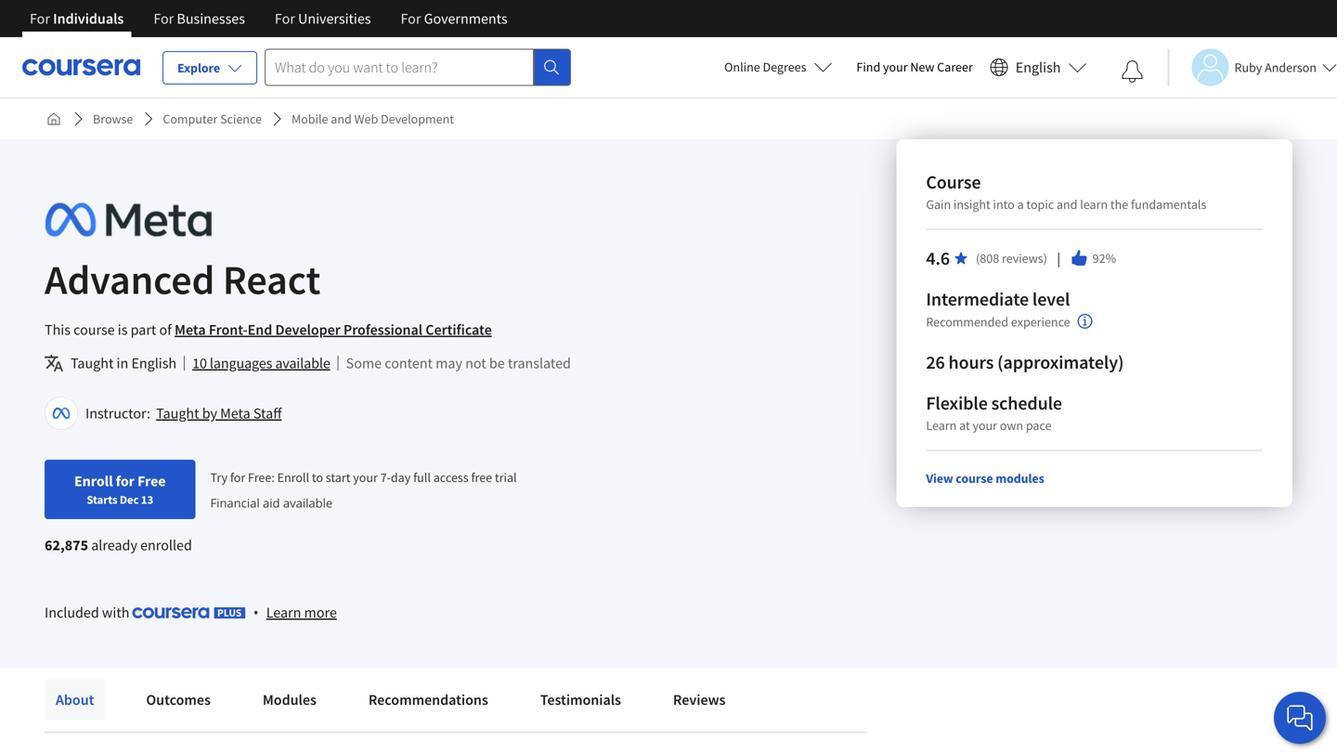 Task type: locate. For each thing, give the bounding box(es) containing it.
and
[[331, 111, 352, 127], [1057, 196, 1078, 213]]

enroll left to
[[277, 469, 309, 486]]

react
[[223, 254, 321, 305]]

new
[[911, 59, 935, 75]]

modules link
[[252, 680, 328, 721]]

0 vertical spatial learn
[[927, 417, 957, 434]]

2 for from the left
[[154, 9, 174, 28]]

taught left by
[[156, 404, 199, 423]]

for individuals
[[30, 9, 124, 28]]

course gain insight into a topic and learn the fundamentals
[[927, 170, 1207, 213]]

by
[[202, 404, 217, 423]]

0 horizontal spatial your
[[353, 469, 378, 486]]

front-
[[209, 321, 248, 339]]

and inside mobile and web development link
[[331, 111, 352, 127]]

pace
[[1027, 417, 1052, 434]]

•
[[253, 602, 259, 622]]

free
[[471, 469, 493, 486]]

in
[[117, 354, 128, 373]]

for for businesses
[[154, 9, 174, 28]]

1 horizontal spatial enroll
[[277, 469, 309, 486]]

3 for from the left
[[275, 9, 295, 28]]

for
[[30, 9, 50, 28], [154, 9, 174, 28], [275, 9, 295, 28], [401, 9, 421, 28]]

available down developer
[[275, 354, 330, 373]]

end
[[248, 321, 272, 339]]

0 vertical spatial and
[[331, 111, 352, 127]]

What do you want to learn? text field
[[265, 49, 534, 86]]

for right try
[[230, 469, 246, 486]]

0 horizontal spatial and
[[331, 111, 352, 127]]

for for try
[[230, 469, 246, 486]]

0 horizontal spatial for
[[116, 472, 135, 491]]

online degrees button
[[710, 46, 848, 87]]

1 vertical spatial learn
[[266, 603, 301, 622]]

this course is part of meta front-end developer professional certificate
[[45, 321, 492, 339]]

ruby
[[1235, 59, 1263, 76]]

• learn more
[[253, 602, 337, 622]]

your inside flexible schedule learn at your own pace
[[973, 417, 998, 434]]

already
[[91, 536, 137, 555]]

learn left at
[[927, 417, 957, 434]]

course
[[927, 170, 982, 194]]

explore button
[[163, 51, 257, 85]]

businesses
[[177, 9, 245, 28]]

a
[[1018, 196, 1024, 213]]

(approximately)
[[998, 351, 1125, 374]]

taught left in
[[71, 354, 114, 373]]

1 horizontal spatial meta
[[220, 404, 251, 423]]

and right topic
[[1057, 196, 1078, 213]]

1 horizontal spatial for
[[230, 469, 246, 486]]

home image
[[46, 111, 61, 126]]

free:
[[248, 469, 275, 486]]

13
[[141, 492, 153, 507]]

1 horizontal spatial and
[[1057, 196, 1078, 213]]

enroll inside try for free: enroll to start your 7-day full access free trial financial aid available
[[277, 469, 309, 486]]

0 horizontal spatial english
[[131, 354, 177, 373]]

this
[[45, 321, 71, 339]]

1 for from the left
[[30, 9, 50, 28]]

for up dec
[[116, 472, 135, 491]]

starts
[[87, 492, 117, 507]]

meta right by
[[220, 404, 251, 423]]

advanced
[[45, 254, 215, 305]]

62,875 already enrolled
[[45, 536, 192, 555]]

advanced react
[[45, 254, 321, 305]]

meta image
[[45, 199, 212, 241]]

0 vertical spatial english
[[1016, 58, 1062, 77]]

your left 7-
[[353, 469, 378, 486]]

day
[[391, 469, 411, 486]]

for left universities
[[275, 9, 295, 28]]

modules
[[263, 691, 317, 709]]

view course modules link
[[927, 470, 1045, 487]]

0 vertical spatial available
[[275, 354, 330, 373]]

for left individuals
[[30, 9, 50, 28]]

meta right of on the left of page
[[175, 321, 206, 339]]

62,875
[[45, 536, 88, 555]]

0 vertical spatial course
[[74, 321, 115, 339]]

4.6
[[927, 247, 951, 270]]

92%
[[1093, 250, 1117, 267]]

outcomes
[[146, 691, 211, 709]]

learn more link
[[266, 601, 337, 624]]

0 horizontal spatial learn
[[266, 603, 301, 622]]

course left the is
[[74, 321, 115, 339]]

for for individuals
[[30, 9, 50, 28]]

online
[[725, 59, 761, 75]]

enroll
[[277, 469, 309, 486], [74, 472, 113, 491]]

1 vertical spatial english
[[131, 354, 177, 373]]

1 horizontal spatial taught
[[156, 404, 199, 423]]

10
[[192, 354, 207, 373]]

available inside try for free: enroll to start your 7-day full access free trial financial aid available
[[283, 495, 333, 511]]

for left businesses
[[154, 9, 174, 28]]

some
[[346, 354, 382, 373]]

mobile
[[292, 111, 328, 127]]

0 vertical spatial taught
[[71, 354, 114, 373]]

your right find
[[884, 59, 908, 75]]

financial
[[210, 495, 260, 511]]

intermediate
[[927, 288, 1030, 311]]

at
[[960, 417, 971, 434]]

about
[[56, 691, 94, 709]]

browse link
[[85, 102, 141, 136]]

for for universities
[[275, 9, 295, 28]]

0 horizontal spatial enroll
[[74, 472, 113, 491]]

reviews
[[674, 691, 726, 709]]

testimonials
[[541, 691, 622, 709]]

0 horizontal spatial course
[[74, 321, 115, 339]]

for inside enroll for free starts dec 13
[[116, 472, 135, 491]]

for businesses
[[154, 9, 245, 28]]

for for enroll
[[116, 472, 135, 491]]

languages
[[210, 354, 272, 373]]

try for free: enroll to start your 7-day full access free trial financial aid available
[[210, 469, 517, 511]]

2 vertical spatial your
[[353, 469, 378, 486]]

your right at
[[973, 417, 998, 434]]

1 horizontal spatial english
[[1016, 58, 1062, 77]]

1 vertical spatial available
[[283, 495, 333, 511]]

science
[[220, 111, 262, 127]]

part
[[131, 321, 156, 339]]

course right view at the bottom right of page
[[956, 470, 994, 487]]

english right 'career'
[[1016, 58, 1062, 77]]

fundamentals
[[1132, 196, 1207, 213]]

2 horizontal spatial your
[[973, 417, 998, 434]]

1 horizontal spatial your
[[884, 59, 908, 75]]

1 horizontal spatial course
[[956, 470, 994, 487]]

for up what do you want to learn? text box
[[401, 9, 421, 28]]

dec
[[120, 492, 139, 507]]

1 vertical spatial course
[[956, 470, 994, 487]]

0 vertical spatial your
[[884, 59, 908, 75]]

instructor: taught by meta staff
[[85, 404, 282, 423]]

your inside 'link'
[[884, 59, 908, 75]]

and left web
[[331, 111, 352, 127]]

1 horizontal spatial learn
[[927, 417, 957, 434]]

course
[[74, 321, 115, 339], [956, 470, 994, 487]]

1 vertical spatial meta
[[220, 404, 251, 423]]

26 hours (approximately)
[[927, 351, 1125, 374]]

(808 reviews) |
[[977, 248, 1064, 268]]

available
[[275, 354, 330, 373], [283, 495, 333, 511]]

mobile and web development link
[[284, 102, 462, 136]]

gain
[[927, 196, 952, 213]]

english right in
[[131, 354, 177, 373]]

1 vertical spatial your
[[973, 417, 998, 434]]

0 vertical spatial meta
[[175, 321, 206, 339]]

None search field
[[265, 49, 571, 86]]

for inside try for free: enroll to start your 7-day full access free trial financial aid available
[[230, 469, 246, 486]]

0 horizontal spatial meta
[[175, 321, 206, 339]]

ruby anderson button
[[1168, 49, 1338, 86]]

explore
[[177, 59, 220, 76]]

learn right •
[[266, 603, 301, 622]]

|
[[1055, 248, 1064, 268]]

4 for from the left
[[401, 9, 421, 28]]

enroll inside enroll for free starts dec 13
[[74, 472, 113, 491]]

enroll up starts
[[74, 472, 113, 491]]

1 vertical spatial and
[[1057, 196, 1078, 213]]

available down to
[[283, 495, 333, 511]]

is
[[118, 321, 128, 339]]

banner navigation
[[15, 0, 523, 37]]



Task type: vqa. For each thing, say whether or not it's contained in the screenshot.
"fundamentals"
yes



Task type: describe. For each thing, give the bounding box(es) containing it.
not
[[466, 354, 487, 373]]

computer
[[163, 111, 218, 127]]

0 horizontal spatial taught
[[71, 354, 114, 373]]

taught by meta staff image
[[47, 400, 75, 427]]

included
[[45, 603, 99, 622]]

information about difficulty level pre-requisites. image
[[1078, 314, 1093, 329]]

computer science link
[[155, 102, 269, 136]]

find your new career link
[[848, 56, 983, 79]]

of
[[159, 321, 172, 339]]

translated
[[508, 354, 571, 373]]

find your new career
[[857, 59, 974, 75]]

reviews)
[[1003, 250, 1048, 267]]

1 vertical spatial taught
[[156, 404, 199, 423]]

insight
[[954, 196, 991, 213]]

flexible
[[927, 392, 988, 415]]

included with
[[45, 603, 133, 622]]

course for this
[[74, 321, 115, 339]]

online degrees
[[725, 59, 807, 75]]

(808
[[977, 250, 1000, 267]]

for for governments
[[401, 9, 421, 28]]

coursera image
[[22, 52, 140, 82]]

enroll for free starts dec 13
[[74, 472, 166, 507]]

start
[[326, 469, 351, 486]]

for governments
[[401, 9, 508, 28]]

try
[[210, 469, 228, 486]]

enrolled
[[140, 536, 192, 555]]

learn inside • learn more
[[266, 603, 301, 622]]

mobile and web development
[[292, 111, 454, 127]]

hours
[[949, 351, 994, 374]]

access
[[434, 469, 469, 486]]

outcomes link
[[135, 680, 222, 721]]

recommendations
[[369, 691, 489, 709]]

and inside the course gain insight into a topic and learn the fundamentals
[[1057, 196, 1078, 213]]

developer
[[275, 321, 341, 339]]

course for view
[[956, 470, 994, 487]]

recommended experience
[[927, 313, 1071, 330]]

taught by meta staff link
[[156, 404, 282, 423]]

meta front-end developer professional certificate link
[[175, 321, 492, 339]]

topic
[[1027, 196, 1055, 213]]

professional
[[344, 321, 423, 339]]

chat with us image
[[1286, 703, 1316, 733]]

be
[[490, 354, 505, 373]]

english inside button
[[1016, 58, 1062, 77]]

anderson
[[1266, 59, 1318, 76]]

your inside try for free: enroll to start your 7-day full access free trial financial aid available
[[353, 469, 378, 486]]

experience
[[1012, 313, 1071, 330]]

content
[[385, 354, 433, 373]]

with
[[102, 603, 130, 622]]

26
[[927, 351, 946, 374]]

aid
[[263, 495, 280, 511]]

staff
[[254, 404, 282, 423]]

development
[[381, 111, 454, 127]]

english button
[[983, 37, 1095, 98]]

learn
[[1081, 196, 1109, 213]]

more
[[304, 603, 337, 622]]

taught in english
[[71, 354, 177, 373]]

10 languages available button
[[192, 352, 330, 374]]

may
[[436, 354, 463, 373]]

7-
[[381, 469, 391, 486]]

certificate
[[426, 321, 492, 339]]

browse
[[93, 111, 133, 127]]

schedule
[[992, 392, 1063, 415]]

level
[[1033, 288, 1071, 311]]

instructor:
[[85, 404, 150, 423]]

about link
[[45, 680, 105, 721]]

web
[[355, 111, 378, 127]]

to
[[312, 469, 323, 486]]

10 languages available
[[192, 354, 330, 373]]

computer science
[[163, 111, 262, 127]]

into
[[994, 196, 1015, 213]]

coursera plus image
[[133, 608, 246, 619]]

show notifications image
[[1122, 60, 1144, 83]]

flexible schedule learn at your own pace
[[927, 392, 1063, 434]]

modules
[[996, 470, 1045, 487]]

ruby anderson
[[1235, 59, 1318, 76]]

own
[[1001, 417, 1024, 434]]

financial aid available button
[[210, 495, 333, 511]]

available inside 10 languages available button
[[275, 354, 330, 373]]

learn inside flexible schedule learn at your own pace
[[927, 417, 957, 434]]

full
[[414, 469, 431, 486]]

the
[[1111, 196, 1129, 213]]



